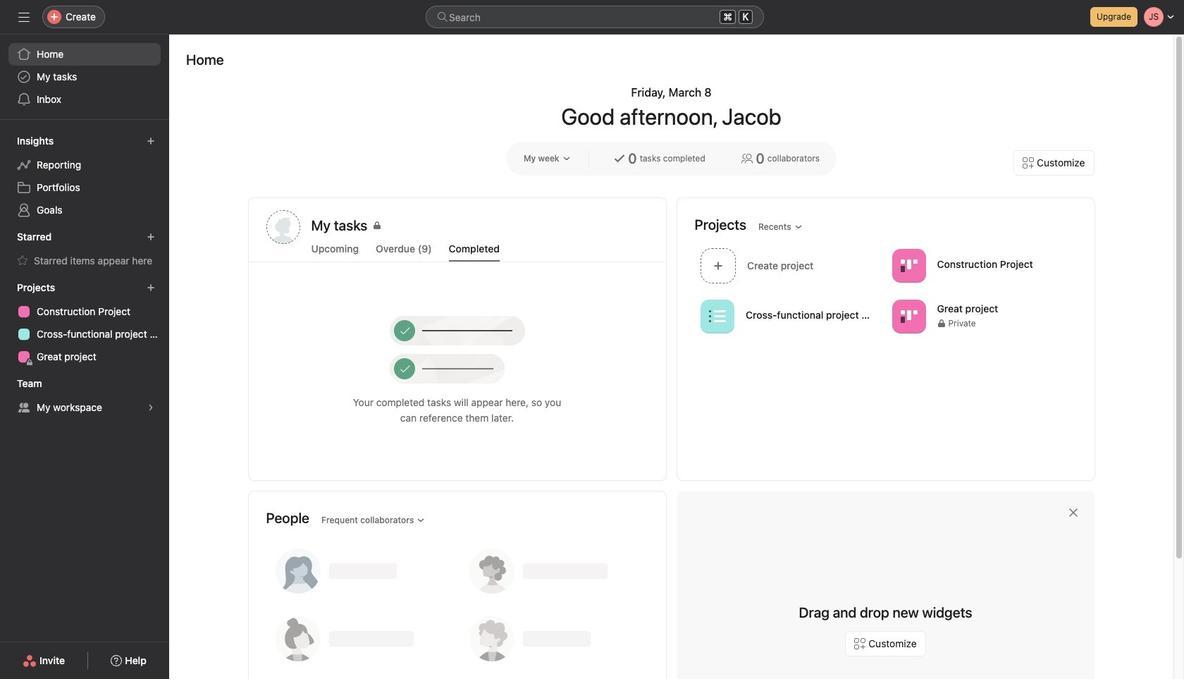 Task type: describe. For each thing, give the bounding box(es) containing it.
add items to starred image
[[147, 233, 155, 241]]

see details, my workspace image
[[147, 403, 155, 412]]

2 board image from the top
[[901, 308, 918, 325]]

list image
[[709, 308, 726, 325]]

Search tasks, projects, and more text field
[[426, 6, 765, 28]]

starred element
[[0, 224, 169, 275]]

dismiss image
[[1068, 507, 1079, 518]]

projects element
[[0, 275, 169, 371]]

add profile photo image
[[266, 210, 300, 244]]

global element
[[0, 35, 169, 119]]



Task type: locate. For each thing, give the bounding box(es) containing it.
insights element
[[0, 128, 169, 224]]

1 board image from the top
[[901, 257, 918, 274]]

0 vertical spatial board image
[[901, 257, 918, 274]]

teams element
[[0, 371, 169, 422]]

new insights image
[[147, 137, 155, 145]]

hide sidebar image
[[18, 11, 30, 23]]

board image
[[901, 257, 918, 274], [901, 308, 918, 325]]

new project or portfolio image
[[147, 284, 155, 292]]

None field
[[426, 6, 765, 28]]

1 vertical spatial board image
[[901, 308, 918, 325]]



Task type: vqa. For each thing, say whether or not it's contained in the screenshot.
Just
no



